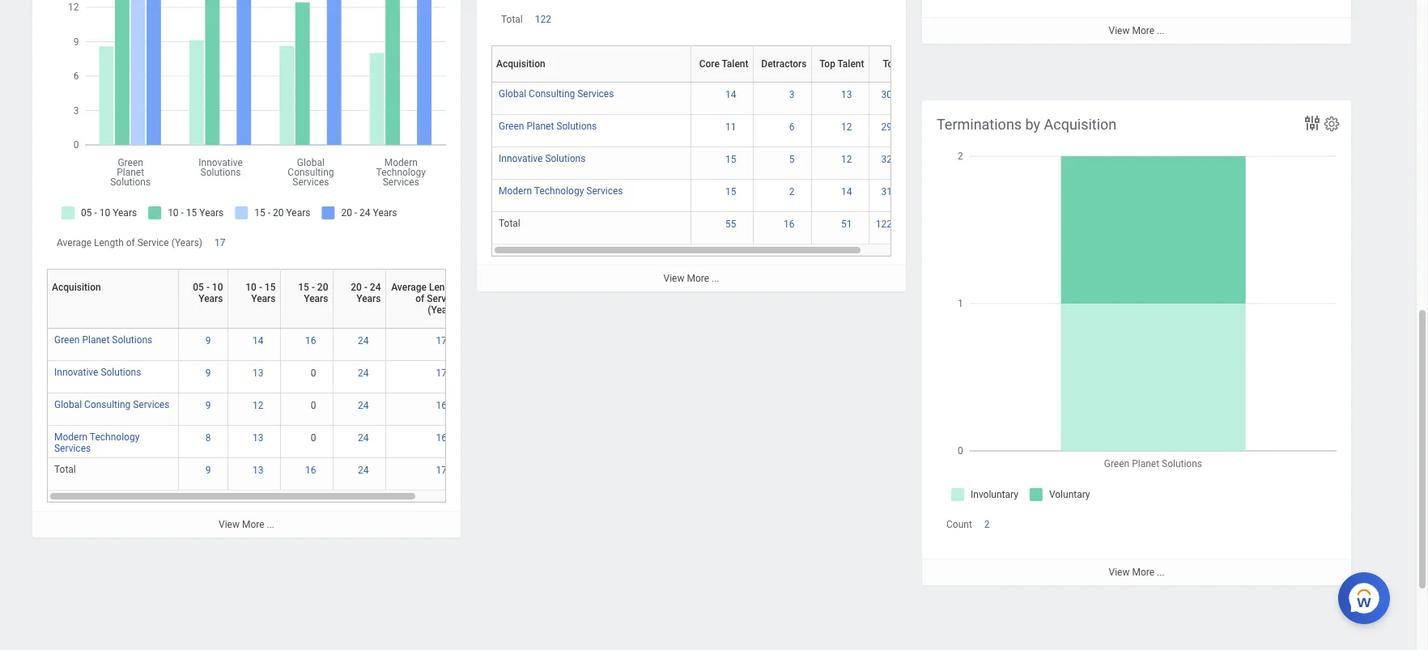 Task type: locate. For each thing, give the bounding box(es) containing it.
1 horizontal spatial green planet solutions link
[[499, 118, 597, 132]]

view more ... inside acquisition tenure analysis element
[[219, 519, 275, 531]]

0 horizontal spatial global consulting services link
[[54, 396, 170, 411]]

1 horizontal spatial acquisition button
[[496, 46, 697, 83]]

innovative solutions link for 9
[[54, 364, 141, 378]]

1 vertical spatial 122 button
[[876, 218, 895, 231]]

0 vertical spatial modern technology services link
[[499, 182, 623, 197]]

years right 15 - 20 years
[[356, 293, 381, 305]]

top talent button
[[816, 46, 875, 82]]

1 vertical spatial green planet solutions link
[[54, 331, 152, 346]]

1 talent from the left
[[722, 59, 749, 70]]

2
[[789, 186, 795, 198], [985, 519, 990, 531]]

configure and view chart data image
[[1303, 113, 1322, 133]]

- left '20 - 24 years' "button"
[[312, 282, 315, 293]]

- for 20
[[312, 282, 315, 293]]

2 vertical spatial 0 button
[[311, 432, 319, 445]]

modern technology services
[[499, 186, 623, 197], [54, 432, 140, 455]]

2 horizontal spatial 14
[[841, 186, 852, 198]]

0 horizontal spatial of
[[126, 237, 135, 249]]

services for 9
[[133, 399, 170, 411]]

3 0 button from the top
[[311, 432, 319, 445]]

- right 05
[[206, 282, 210, 293]]

15 button
[[726, 153, 739, 166], [726, 186, 739, 199]]

0 vertical spatial length
[[94, 237, 124, 249]]

24 for innovative solutions
[[358, 368, 369, 379]]

14 inside acquisition tenure analysis element
[[253, 335, 264, 347]]

14 button inside acquisition tenure analysis element
[[253, 335, 266, 348]]

14 button down core talent button
[[726, 88, 739, 102]]

4 24 button from the top
[[358, 432, 371, 445]]

1 vertical spatial average
[[391, 282, 427, 293]]

0 horizontal spatial talent
[[722, 59, 749, 70]]

total element
[[499, 215, 521, 229], [54, 461, 76, 476]]

acquisition button for solutions
[[52, 270, 184, 329]]

consulting for 14
[[529, 88, 575, 100]]

1 vertical spatial green
[[54, 335, 80, 346]]

1 vertical spatial 2
[[985, 519, 990, 531]]

4 - from the left
[[364, 282, 368, 293]]

years for 24
[[356, 293, 381, 305]]

view more ... link
[[922, 17, 1352, 44], [477, 265, 906, 292], [32, 511, 461, 538], [922, 559, 1352, 586]]

innovative inside "acquisition talent health" element
[[499, 153, 543, 165]]

modern technology services link inside acquisition tenure analysis element
[[54, 429, 140, 455]]

0 horizontal spatial total element
[[54, 461, 76, 476]]

1 vertical spatial 14
[[841, 186, 852, 198]]

15 down 11 button
[[726, 154, 737, 165]]

1 horizontal spatial global consulting services link
[[499, 85, 614, 100]]

green planet solutions inside acquisition tenure analysis element
[[54, 335, 152, 346]]

2 years from the left
[[251, 293, 276, 305]]

- right 15 - 20 years
[[364, 282, 368, 293]]

10 inside 10 - 15 years
[[246, 282, 257, 293]]

talent for core talent
[[722, 59, 749, 70]]

global consulting services link for 9
[[54, 396, 170, 411]]

technology
[[534, 186, 584, 197], [90, 432, 140, 443]]

3 9 from the top
[[205, 400, 211, 412]]

0 horizontal spatial global
[[54, 399, 82, 411]]

9 button for innovative solutions
[[205, 367, 213, 380]]

innovative solutions link
[[499, 150, 586, 165], [54, 364, 141, 378]]

top
[[820, 59, 836, 70]]

total element inside "acquisition talent health" element
[[499, 215, 521, 229]]

solutions
[[557, 121, 597, 132], [545, 153, 586, 165], [112, 335, 152, 346], [101, 367, 141, 378]]

1 horizontal spatial acquisition
[[496, 59, 546, 70]]

years inside 15 - 20 years
[[304, 293, 328, 305]]

16 button
[[784, 218, 797, 231], [305, 335, 319, 348], [436, 399, 449, 412], [436, 432, 449, 445], [305, 464, 319, 477]]

24 button for modern technology services
[[358, 432, 371, 445]]

green planet solutions link for 9
[[54, 331, 152, 346]]

2 vertical spatial 14 button
[[253, 335, 266, 348]]

- inside 05 - 10 years
[[206, 282, 210, 293]]

15 - 20 years button
[[285, 269, 339, 328]]

15 - 20 years
[[298, 282, 328, 305]]

1 vertical spatial modern technology services link
[[54, 429, 140, 455]]

17 for green planet solutions 9 button's the 17 button
[[436, 335, 447, 347]]

talent inside top talent button
[[838, 59, 864, 70]]

consulting inside "acquisition talent health" element
[[529, 88, 575, 100]]

years left "15 - 20 years" button
[[251, 293, 276, 305]]

2 button
[[789, 186, 797, 199], [985, 518, 992, 531]]

1 horizontal spatial modern technology services
[[499, 186, 623, 197]]

17
[[215, 237, 226, 249], [436, 335, 447, 347], [436, 368, 447, 379], [436, 465, 447, 476]]

total button
[[873, 59, 905, 70]]

0 horizontal spatial green planet solutions
[[54, 335, 152, 346]]

0 horizontal spatial 2
[[789, 186, 795, 198]]

0 vertical spatial 0
[[311, 368, 316, 379]]

1 horizontal spatial innovative
[[499, 153, 543, 165]]

technology for consulting
[[90, 432, 140, 443]]

of
[[126, 237, 135, 249], [416, 293, 425, 305]]

services for 15
[[587, 186, 623, 197]]

0 vertical spatial acquisition button
[[496, 46, 697, 83]]

1 horizontal spatial 14
[[726, 89, 737, 101]]

acquisition button
[[496, 46, 697, 83], [52, 270, 184, 329]]

3 0 from the top
[[311, 433, 316, 444]]

05 - 10 years button
[[183, 269, 234, 328]]

1 20 from the left
[[317, 282, 328, 293]]

planet for 9
[[82, 335, 110, 346]]

innovative solutions
[[499, 153, 586, 165], [54, 367, 141, 378]]

14 up the "51"
[[841, 186, 852, 198]]

3 - from the left
[[312, 282, 315, 293]]

green for 9
[[54, 335, 80, 346]]

1 vertical spatial technology
[[90, 432, 140, 443]]

1 horizontal spatial technology
[[534, 186, 584, 197]]

years inside 05 - 10 years
[[199, 293, 223, 305]]

1 vertical spatial (years)
[[428, 305, 459, 316]]

1 vertical spatial innovative solutions
[[54, 367, 141, 378]]

modern technology services inside "acquisition talent health" element
[[499, 186, 623, 197]]

view inside acquisition tenure analysis element
[[219, 519, 240, 531]]

modern inside "acquisition talent health" element
[[499, 186, 532, 197]]

0 vertical spatial average
[[57, 237, 92, 249]]

0 vertical spatial global
[[499, 88, 526, 100]]

15 button up 55
[[726, 186, 739, 199]]

1 horizontal spatial talent
[[838, 59, 864, 70]]

1 horizontal spatial total element
[[499, 215, 521, 229]]

20 left '20 - 24 years' "button"
[[317, 282, 328, 293]]

1 vertical spatial of
[[416, 293, 425, 305]]

- inside 15 - 20 years
[[312, 282, 315, 293]]

0 vertical spatial 0 button
[[311, 367, 319, 380]]

acquisition button for services
[[496, 46, 697, 83]]

20 inside 20 - 24 years
[[351, 282, 362, 293]]

average
[[57, 237, 92, 249], [391, 282, 427, 293]]

green
[[499, 121, 524, 132], [54, 335, 80, 346]]

0 vertical spatial green planet solutions
[[499, 121, 597, 132]]

- left "15 - 20 years" button
[[259, 282, 262, 293]]

1 vertical spatial 15 button
[[726, 186, 739, 199]]

0 horizontal spatial 20
[[317, 282, 328, 293]]

3 years from the left
[[304, 293, 328, 305]]

0 vertical spatial (years)
[[171, 237, 202, 249]]

-
[[206, 282, 210, 293], [259, 282, 262, 293], [312, 282, 315, 293], [364, 282, 368, 293]]

years inside 10 - 15 years
[[251, 293, 276, 305]]

1 vertical spatial innovative solutions link
[[54, 364, 141, 378]]

planet
[[527, 121, 554, 132], [82, 335, 110, 346]]

technology inside "acquisition talent health" element
[[534, 186, 584, 197]]

innovative solutions for 9
[[54, 367, 141, 378]]

2 right the count
[[985, 519, 990, 531]]

2 vertical spatial 0
[[311, 433, 316, 444]]

1 years from the left
[[199, 293, 223, 305]]

modern technology services for consulting
[[54, 432, 140, 455]]

0 horizontal spatial 122 button
[[535, 13, 554, 26]]

1 horizontal spatial 20
[[351, 282, 362, 293]]

24 button for green planet solutions
[[358, 335, 371, 348]]

1 vertical spatial innovative
[[54, 367, 98, 378]]

20 right 15 - 20 years
[[351, 282, 362, 293]]

1 vertical spatial modern
[[54, 432, 88, 443]]

2 0 button from the top
[[311, 399, 319, 412]]

2 vertical spatial 12
[[253, 400, 264, 412]]

0 vertical spatial global consulting services
[[499, 88, 614, 100]]

planet inside acquisition tenure analysis element
[[82, 335, 110, 346]]

2 vertical spatial 14
[[253, 335, 264, 347]]

12 inside acquisition tenure analysis element
[[253, 400, 264, 412]]

122 button
[[535, 13, 554, 26], [876, 218, 895, 231]]

10 right 05
[[212, 282, 223, 293]]

0 vertical spatial modern technology services
[[499, 186, 623, 197]]

consulting
[[529, 88, 575, 100], [84, 399, 131, 411]]

global for 9
[[54, 399, 82, 411]]

0 vertical spatial consulting
[[529, 88, 575, 100]]

2 vertical spatial 12 button
[[253, 399, 266, 412]]

1 24 button from the top
[[358, 335, 371, 348]]

0 horizontal spatial innovative solutions link
[[54, 364, 141, 378]]

detractors button
[[758, 46, 817, 82]]

14 button up the "51"
[[841, 186, 855, 199]]

1 horizontal spatial consulting
[[529, 88, 575, 100]]

global consulting services inside acquisition tenure analysis element
[[54, 399, 170, 411]]

0 horizontal spatial modern
[[54, 432, 88, 443]]

0 vertical spatial 12 button
[[841, 121, 855, 134]]

global for 14
[[499, 88, 526, 100]]

innovative solutions link for 15
[[499, 150, 586, 165]]

years left '20 - 24 years' "button"
[[304, 293, 328, 305]]

15 button down 11 button
[[726, 153, 739, 166]]

1 horizontal spatial innovative solutions
[[499, 153, 586, 165]]

- inside 10 - 15 years
[[259, 282, 262, 293]]

13 button
[[841, 88, 855, 102], [253, 367, 266, 380], [253, 432, 266, 445], [253, 464, 266, 477]]

- inside 20 - 24 years
[[364, 282, 368, 293]]

green inside "acquisition talent health" element
[[499, 121, 524, 132]]

innovative solutions inside "acquisition talent health" element
[[499, 153, 586, 165]]

green inside acquisition tenure analysis element
[[54, 335, 80, 346]]

0 horizontal spatial 2 button
[[789, 186, 797, 199]]

13 inside "acquisition talent health" element
[[841, 89, 852, 101]]

acquisition
[[496, 59, 546, 70], [1044, 116, 1117, 133], [52, 282, 101, 293]]

talent right core
[[722, 59, 749, 70]]

1 horizontal spatial planet
[[527, 121, 554, 132]]

0 horizontal spatial green
[[54, 335, 80, 346]]

1 vertical spatial 0 button
[[311, 399, 319, 412]]

acquisition inside acquisition tenure analysis element
[[52, 282, 101, 293]]

1 vertical spatial 0
[[311, 400, 316, 412]]

1 vertical spatial acquisition button
[[52, 270, 184, 329]]

2 15 button from the top
[[726, 186, 739, 199]]

total
[[501, 14, 523, 25], [883, 59, 905, 70], [499, 218, 521, 229], [54, 464, 76, 476]]

years for 10
[[199, 293, 223, 305]]

core
[[699, 59, 720, 70]]

0 vertical spatial 2
[[789, 186, 795, 198]]

24 for modern technology services
[[358, 433, 369, 444]]

1 15 button from the top
[[726, 153, 739, 166]]

modern technology services link for solutions
[[499, 182, 623, 197]]

0 vertical spatial green planet solutions link
[[499, 118, 597, 132]]

2 down 5 button
[[789, 186, 795, 198]]

1 horizontal spatial modern technology services link
[[499, 182, 623, 197]]

12 button
[[841, 121, 855, 134], [841, 153, 855, 166], [253, 399, 266, 412]]

global consulting services link
[[499, 85, 614, 100], [54, 396, 170, 411]]

0 button for innovative solutions
[[311, 367, 319, 380]]

0 vertical spatial 122 button
[[535, 13, 554, 26]]

modern for innovative
[[499, 186, 532, 197]]

years left 10 - 15 years button
[[199, 293, 223, 305]]

0 horizontal spatial global consulting services
[[54, 399, 170, 411]]

global consulting services
[[499, 88, 614, 100], [54, 399, 170, 411]]

acquisition inside "acquisition talent health" element
[[496, 59, 546, 70]]

average length of service (years)
[[57, 237, 202, 249], [391, 282, 459, 316]]

innovative solutions inside acquisition tenure analysis element
[[54, 367, 141, 378]]

innovative
[[499, 153, 543, 165], [54, 367, 98, 378]]

17 button for 9 button corresponding to innovative solutions
[[436, 367, 449, 380]]

services
[[578, 88, 614, 100], [587, 186, 623, 197], [133, 399, 170, 411], [54, 443, 91, 455]]

10
[[212, 282, 223, 293], [246, 282, 257, 293]]

1 horizontal spatial average length of service (years)
[[391, 282, 459, 316]]

1 vertical spatial acquisition
[[1044, 116, 1117, 133]]

12
[[841, 122, 852, 133], [841, 154, 852, 165], [253, 400, 264, 412]]

0 horizontal spatial innovative solutions
[[54, 367, 141, 378]]

green planet solutions link
[[499, 118, 597, 132], [54, 331, 152, 346]]

05 - 10 years
[[193, 282, 223, 305]]

4 9 from the top
[[205, 465, 211, 476]]

planet for 11
[[527, 121, 554, 132]]

- for 15
[[259, 282, 262, 293]]

10 inside 05 - 10 years
[[212, 282, 223, 293]]

5 24 button from the top
[[358, 464, 371, 477]]

1 vertical spatial consulting
[[84, 399, 131, 411]]

2 - from the left
[[259, 282, 262, 293]]

2 button right the count
[[985, 518, 992, 531]]

2 20 from the left
[[351, 282, 362, 293]]

1 0 button from the top
[[311, 367, 319, 380]]

1 vertical spatial service
[[427, 293, 459, 305]]

3 9 button from the top
[[205, 399, 213, 412]]

years
[[199, 293, 223, 305], [251, 293, 276, 305], [304, 293, 328, 305], [356, 293, 381, 305]]

0 horizontal spatial consulting
[[84, 399, 131, 411]]

4 years from the left
[[356, 293, 381, 305]]

8
[[205, 433, 211, 444]]

1 horizontal spatial service
[[427, 293, 459, 305]]

years inside 20 - 24 years
[[356, 293, 381, 305]]

9 button
[[205, 335, 213, 348], [205, 367, 213, 380], [205, 399, 213, 412], [205, 464, 213, 477]]

0 vertical spatial 12
[[841, 122, 852, 133]]

2 0 from the top
[[311, 400, 316, 412]]

1 vertical spatial global consulting services
[[54, 399, 170, 411]]

3 24 button from the top
[[358, 399, 371, 412]]

24 inside 20 - 24 years
[[370, 282, 381, 293]]

2 horizontal spatial 14 button
[[841, 186, 855, 199]]

24 for green planet solutions
[[358, 335, 369, 347]]

innovative inside acquisition tenure analysis element
[[54, 367, 98, 378]]

modern technology services inside acquisition tenure analysis element
[[54, 432, 140, 455]]

service
[[137, 237, 169, 249], [427, 293, 459, 305]]

0 vertical spatial innovative solutions
[[499, 153, 586, 165]]

2 9 button from the top
[[205, 367, 213, 380]]

modern for global
[[54, 432, 88, 443]]

0 vertical spatial average length of service (years)
[[57, 237, 202, 249]]

0 vertical spatial technology
[[534, 186, 584, 197]]

1 0 from the top
[[311, 368, 316, 379]]

modern technology services link inside "acquisition talent health" element
[[499, 182, 623, 197]]

...
[[1157, 25, 1165, 37], [712, 273, 719, 284], [267, 519, 275, 531], [1157, 567, 1165, 578]]

global consulting services inside "acquisition talent health" element
[[499, 88, 614, 100]]

15 right 10 - 15 years
[[298, 282, 309, 293]]

talent inside core talent button
[[722, 59, 749, 70]]

0 vertical spatial innovative
[[499, 153, 543, 165]]

2 button down 5 button
[[789, 186, 797, 199]]

1 horizontal spatial 14 button
[[726, 88, 739, 102]]

total element inside acquisition tenure analysis element
[[54, 461, 76, 476]]

length
[[94, 237, 124, 249], [429, 282, 459, 293]]

2 9 from the top
[[205, 368, 211, 379]]

planet inside "acquisition talent health" element
[[527, 121, 554, 132]]

1 horizontal spatial green
[[499, 121, 524, 132]]

14
[[726, 89, 737, 101], [841, 186, 852, 198], [253, 335, 264, 347]]

0 horizontal spatial average
[[57, 237, 92, 249]]

global
[[499, 88, 526, 100], [54, 399, 82, 411]]

122
[[535, 14, 551, 25], [876, 219, 892, 230]]

51
[[841, 219, 852, 230]]

terminations
[[937, 116, 1022, 133]]

green planet solutions inside "acquisition talent health" element
[[499, 121, 597, 132]]

2 10 from the left
[[246, 282, 257, 293]]

view more ... link inside "acquisition talent health" element
[[477, 265, 906, 292]]

1 vertical spatial total element
[[54, 461, 76, 476]]

(years) right 20 - 24 years
[[428, 305, 459, 316]]

14 down core talent button
[[726, 89, 737, 101]]

0
[[311, 368, 316, 379], [311, 400, 316, 412], [311, 433, 316, 444]]

modern technology services for solutions
[[499, 186, 623, 197]]

0 horizontal spatial modern technology services link
[[54, 429, 140, 455]]

17 button
[[215, 237, 228, 250], [436, 335, 449, 348], [436, 367, 449, 380], [436, 464, 449, 477]]

configure terminations by acquisition image
[[1323, 115, 1341, 133]]

9 for innovative solutions
[[205, 368, 211, 379]]

1 10 from the left
[[212, 282, 223, 293]]

0 vertical spatial green
[[499, 121, 524, 132]]

15 inside 10 - 15 years
[[265, 282, 276, 293]]

0 horizontal spatial acquisition button
[[52, 270, 184, 329]]

24
[[370, 282, 381, 293], [358, 335, 369, 347], [358, 368, 369, 379], [358, 400, 369, 412], [358, 433, 369, 444], [358, 465, 369, 476]]

14 button down 10 - 15 years button
[[253, 335, 266, 348]]

0 button
[[311, 367, 319, 380], [311, 399, 319, 412], [311, 432, 319, 445]]

0 horizontal spatial technology
[[90, 432, 140, 443]]

14 down 10 - 15 years button
[[253, 335, 264, 347]]

15 left "15 - 20 years" button
[[265, 282, 276, 293]]

3 button
[[789, 88, 797, 102]]

24 button
[[358, 335, 371, 348], [358, 367, 371, 380], [358, 399, 371, 412], [358, 432, 371, 445], [358, 464, 371, 477]]

more
[[1132, 25, 1155, 37], [687, 273, 709, 284], [242, 519, 264, 531], [1132, 567, 1155, 578]]

more inside "acquisition talent health" element
[[687, 273, 709, 284]]

13
[[841, 89, 852, 101], [253, 368, 264, 379], [253, 433, 264, 444], [253, 465, 264, 476]]

2 24 button from the top
[[358, 367, 371, 380]]

10 - 15 years
[[246, 282, 276, 305]]

technology inside acquisition tenure analysis element
[[90, 432, 140, 443]]

consulting inside acquisition tenure analysis element
[[84, 399, 131, 411]]

14 button
[[726, 88, 739, 102], [841, 186, 855, 199], [253, 335, 266, 348]]

17 button for green planet solutions 9 button
[[436, 335, 449, 348]]

talent right top
[[838, 59, 864, 70]]

15
[[726, 154, 737, 165], [726, 186, 737, 198], [265, 282, 276, 293], [298, 282, 309, 293]]

30
[[881, 89, 892, 101]]

9
[[205, 335, 211, 347], [205, 368, 211, 379], [205, 400, 211, 412], [205, 465, 211, 476]]

modern inside acquisition tenure analysis element
[[54, 432, 88, 443]]

20 - 24 years
[[351, 282, 381, 305]]

(years) up 05
[[171, 237, 202, 249]]

global inside "acquisition talent health" element
[[499, 88, 526, 100]]

1 9 button from the top
[[205, 335, 213, 348]]

0 vertical spatial total element
[[499, 215, 521, 229]]

12 for 32
[[841, 154, 852, 165]]

2 inside "acquisition talent health" element
[[789, 186, 795, 198]]

years for 20
[[304, 293, 328, 305]]

global consulting services link for 14
[[499, 85, 614, 100]]

acquisition talent health element
[[477, 0, 921, 292]]

consulting for 9
[[84, 399, 131, 411]]

2 vertical spatial acquisition
[[52, 282, 101, 293]]

1 9 from the top
[[205, 335, 211, 347]]

10 right 05 - 10 years
[[246, 282, 257, 293]]

talent
[[722, 59, 749, 70], [838, 59, 864, 70]]

16
[[784, 219, 795, 230], [305, 335, 316, 347], [436, 400, 447, 412], [436, 433, 447, 444], [305, 465, 316, 476]]

more inside acquisition tenure analysis element
[[242, 519, 264, 531]]

global inside acquisition tenure analysis element
[[54, 399, 82, 411]]

0 vertical spatial service
[[137, 237, 169, 249]]

modern
[[499, 186, 532, 197], [54, 432, 88, 443]]

1 - from the left
[[206, 282, 210, 293]]

view more ...
[[1109, 25, 1165, 37], [664, 273, 719, 284], [219, 519, 275, 531], [1109, 567, 1165, 578]]

1 horizontal spatial global
[[499, 88, 526, 100]]

12 button inside acquisition tenure analysis element
[[253, 399, 266, 412]]

20
[[317, 282, 328, 293], [351, 282, 362, 293]]

0 horizontal spatial green planet solutions link
[[54, 331, 152, 346]]

(years)
[[171, 237, 202, 249], [428, 305, 459, 316]]

2 talent from the left
[[838, 59, 864, 70]]

total inside acquisition tenure analysis element
[[54, 464, 76, 476]]

31 button
[[881, 186, 895, 199]]



Task type: describe. For each thing, give the bounding box(es) containing it.
0 for modern technology services
[[311, 433, 316, 444]]

9 for global consulting services
[[205, 400, 211, 412]]

9 for green planet solutions
[[205, 335, 211, 347]]

16 inside "acquisition talent health" element
[[784, 219, 795, 230]]

global consulting services for 9
[[54, 399, 170, 411]]

2 inside terminations by acquisition element
[[985, 519, 990, 531]]

14 for the middle the 14 'button'
[[841, 186, 852, 198]]

0 vertical spatial 2 button
[[789, 186, 797, 199]]

core talent button
[[695, 46, 759, 82]]

11 button
[[726, 121, 739, 134]]

- for 24
[[364, 282, 368, 293]]

5
[[789, 154, 795, 165]]

1 vertical spatial 14 button
[[841, 186, 855, 199]]

count
[[947, 519, 972, 531]]

- for 10
[[206, 282, 210, 293]]

10 - 15 years button
[[232, 269, 286, 328]]

0 for global consulting services
[[311, 400, 316, 412]]

innovative for 15
[[499, 153, 543, 165]]

12 button for 29
[[841, 121, 855, 134]]

average length of service (years) button
[[390, 282, 459, 316]]

3
[[789, 89, 795, 101]]

1 horizontal spatial 122 button
[[876, 218, 895, 231]]

view more ... inside terminations by acquisition element
[[1109, 567, 1165, 578]]

32 button
[[881, 153, 895, 166]]

0 vertical spatial of
[[126, 237, 135, 249]]

12 for 29
[[841, 122, 852, 133]]

15 up 55
[[726, 186, 737, 198]]

innovative for 9
[[54, 367, 98, 378]]

31
[[881, 186, 892, 198]]

11
[[726, 122, 737, 133]]

14 for the 14 'button' in acquisition tenure analysis element
[[253, 335, 264, 347]]

acquisition for 15 - 20 years
[[52, 282, 101, 293]]

15 inside 15 - 20 years
[[298, 282, 309, 293]]

17 for the 17 button for 1st 9 button from the bottom
[[436, 465, 447, 476]]

view inside "acquisition talent health" element
[[664, 273, 685, 284]]

(years) inside average length of service (years)
[[428, 305, 459, 316]]

green for 11
[[499, 121, 524, 132]]

terminations by acquisition
[[937, 116, 1117, 133]]

8 button
[[205, 432, 213, 445]]

years for 15
[[251, 293, 276, 305]]

total element for global consulting services
[[54, 461, 76, 476]]

more inside terminations by acquisition element
[[1132, 567, 1155, 578]]

29 button
[[881, 121, 895, 134]]

0 horizontal spatial length
[[94, 237, 124, 249]]

view more ... link inside acquisition tenure analysis element
[[32, 511, 461, 538]]

green planet solutions for 9
[[54, 335, 152, 346]]

5 button
[[789, 153, 797, 166]]

29
[[881, 122, 892, 133]]

30 button
[[881, 88, 895, 102]]

acquisition tenure analysis element
[[32, 0, 475, 538]]

9 button for global consulting services
[[205, 399, 213, 412]]

51 button
[[841, 218, 855, 231]]

technology for solutions
[[534, 186, 584, 197]]

0 button for modern technology services
[[311, 432, 319, 445]]

32
[[881, 154, 892, 165]]

view more ... inside "acquisition talent health" element
[[664, 273, 719, 284]]

15 button for 2
[[726, 186, 739, 199]]

15 button for 5
[[726, 153, 739, 166]]

20 - 24 years button
[[337, 269, 392, 328]]

acquisition inside terminations by acquisition element
[[1044, 116, 1117, 133]]

0 button for global consulting services
[[311, 399, 319, 412]]

1 vertical spatial 122
[[876, 219, 892, 230]]

14 for the 14 'button' to the top
[[726, 89, 737, 101]]

9 button for green planet solutions
[[205, 335, 213, 348]]

of inside button
[[416, 293, 425, 305]]

view inside terminations by acquisition element
[[1109, 567, 1130, 578]]

service inside average length of service (years)
[[427, 293, 459, 305]]

innovative solutions for 15
[[499, 153, 586, 165]]

length inside button
[[429, 282, 459, 293]]

17 button for 1st 9 button from the bottom
[[436, 464, 449, 477]]

... inside acquisition tenure analysis element
[[267, 519, 275, 531]]

detractors
[[761, 59, 807, 70]]

6 button
[[789, 121, 797, 134]]

17 for 9 button corresponding to innovative solutions's the 17 button
[[436, 368, 447, 379]]

core talent
[[699, 59, 749, 70]]

2 button inside terminations by acquisition element
[[985, 518, 992, 531]]

6
[[789, 122, 795, 133]]

24 button for global consulting services
[[358, 399, 371, 412]]

services for 8
[[54, 443, 91, 455]]

acquisition for top talent
[[496, 59, 546, 70]]

services for 14
[[578, 88, 614, 100]]

0 vertical spatial 14 button
[[726, 88, 739, 102]]

average inside average length of service (years)
[[391, 282, 427, 293]]

24 for global consulting services
[[358, 400, 369, 412]]

4 9 button from the top
[[205, 464, 213, 477]]

green planet solutions for 11
[[499, 121, 597, 132]]

0 for innovative solutions
[[311, 368, 316, 379]]

12 button for 32
[[841, 153, 855, 166]]

... inside terminations by acquisition element
[[1157, 567, 1165, 578]]

24 button for innovative solutions
[[358, 367, 371, 380]]

... inside "acquisition talent health" element
[[712, 273, 719, 284]]

by
[[1026, 116, 1041, 133]]

1 vertical spatial average length of service (years)
[[391, 282, 459, 316]]

global consulting services for 14
[[499, 88, 614, 100]]

55 button
[[726, 218, 739, 231]]

0 horizontal spatial service
[[137, 237, 169, 249]]

top talent
[[820, 59, 864, 70]]

terminations by acquisition element
[[922, 100, 1352, 586]]

talent for top talent
[[838, 59, 864, 70]]

20 inside 15 - 20 years
[[317, 282, 328, 293]]

05
[[193, 282, 204, 293]]

total element for innovative solutions
[[499, 215, 521, 229]]

modern technology services link for consulting
[[54, 429, 140, 455]]

55
[[726, 219, 737, 230]]

0 vertical spatial 122
[[535, 14, 551, 25]]

green planet solutions link for 11
[[499, 118, 597, 132]]

0 horizontal spatial (years)
[[171, 237, 202, 249]]



Task type: vqa. For each thing, say whether or not it's contained in the screenshot.
'export to excel' icon
no



